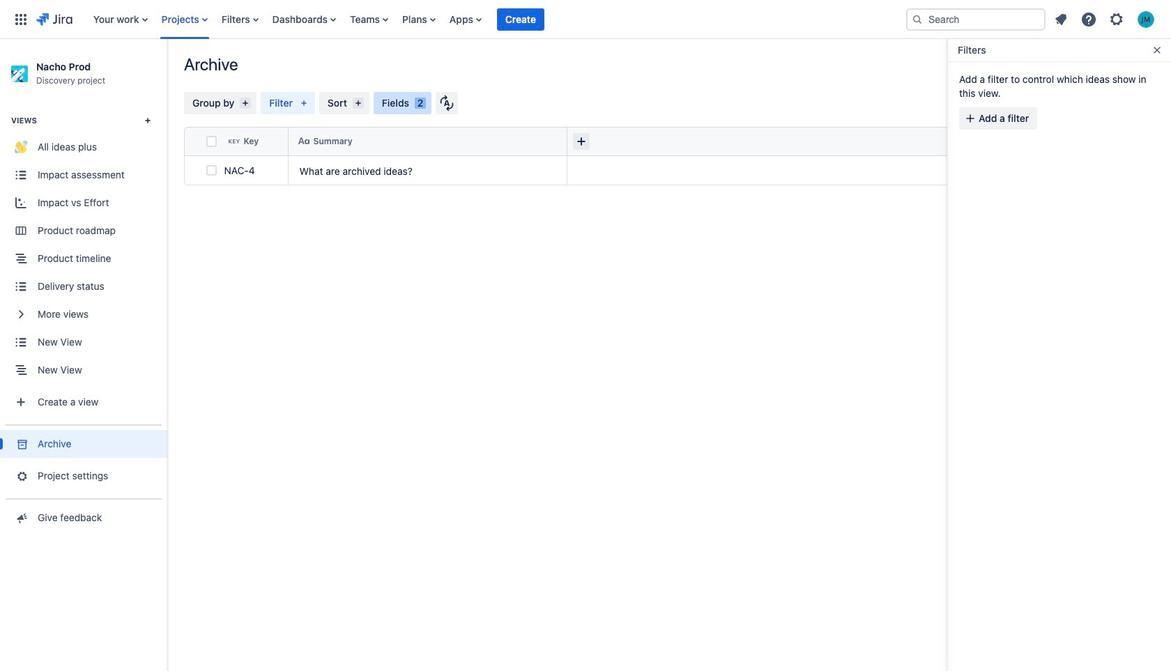 Task type: describe. For each thing, give the bounding box(es) containing it.
add a filter image
[[965, 113, 976, 124]]

search image
[[912, 14, 923, 25]]

Search field
[[906, 8, 1046, 30]]

appswitcher icon image
[[13, 11, 29, 28]]

0 horizontal spatial list
[[86, 0, 895, 39]]

summary image
[[298, 136, 309, 147]]

jira product discovery navigation element
[[0, 39, 167, 671]]

primary element
[[8, 0, 895, 39]]

settings image
[[1109, 11, 1125, 28]]

your profile and settings image
[[1138, 11, 1155, 28]]



Task type: vqa. For each thing, say whether or not it's contained in the screenshot.
the bottom all
no



Task type: locate. For each thing, give the bounding box(es) containing it.
feedback image
[[14, 511, 28, 525]]

help image
[[1081, 11, 1097, 28]]

banner
[[0, 0, 1171, 39]]

autosave is enabled image
[[440, 95, 454, 112]]

notifications image
[[1053, 11, 1069, 28]]

list
[[86, 0, 895, 39], [1049, 7, 1163, 32]]

project settings image
[[14, 470, 28, 483]]

group
[[0, 98, 167, 425]]

polaris common.ui.field config.add.add more.icon image
[[573, 133, 590, 150]]

current project sidebar image
[[152, 56, 183, 84]]

list item
[[497, 0, 544, 39]]

close image
[[1152, 45, 1163, 56]]

None search field
[[906, 8, 1046, 30]]

cell
[[184, 127, 204, 156], [568, 127, 742, 156], [568, 156, 742, 185]]

key image
[[228, 136, 239, 147]]

1 horizontal spatial list
[[1049, 7, 1163, 32]]

:wave: image
[[15, 141, 27, 154], [15, 141, 27, 154]]

jira image
[[36, 11, 72, 28], [36, 11, 72, 28]]



